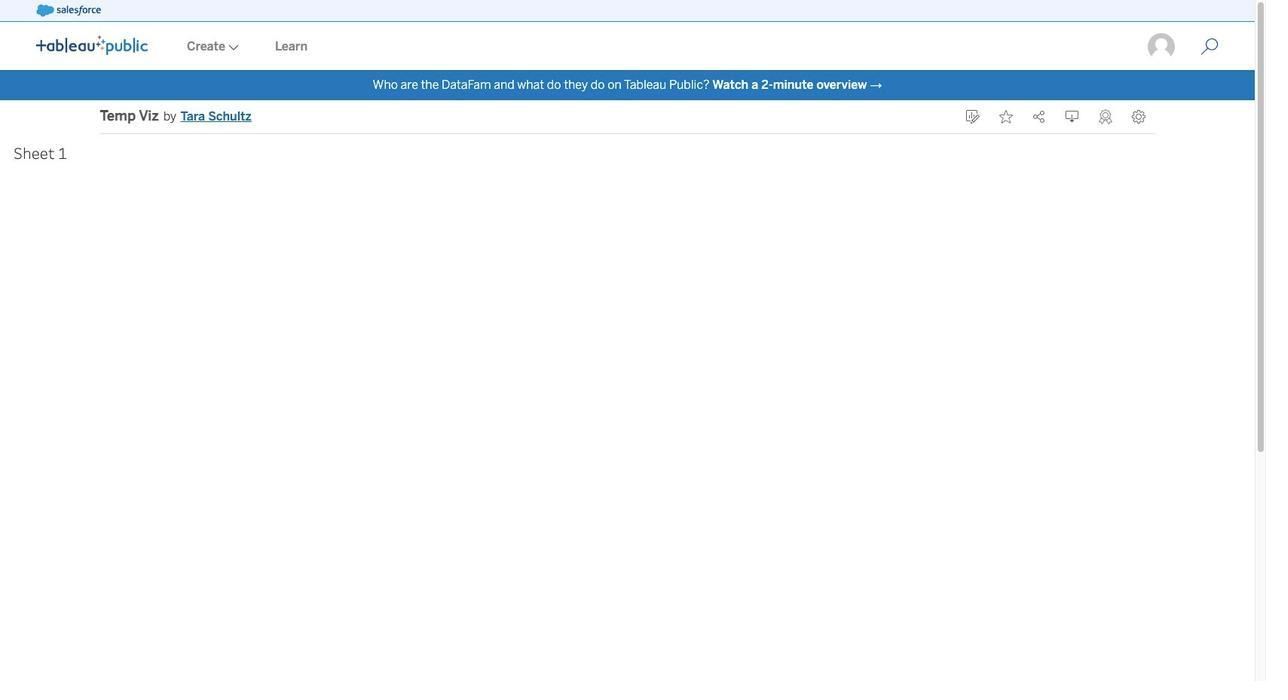 Task type: vqa. For each thing, say whether or not it's contained in the screenshot.
2nd the Sample from the left
no



Task type: describe. For each thing, give the bounding box(es) containing it.
logo image
[[36, 35, 148, 55]]

create image
[[225, 44, 239, 51]]

favorite button image
[[1000, 110, 1013, 124]]

salesforce logo image
[[36, 5, 101, 17]]

edit image
[[966, 110, 980, 124]]

tara.schultz image
[[1147, 32, 1177, 62]]



Task type: locate. For each thing, give the bounding box(es) containing it.
go to search image
[[1183, 38, 1237, 56]]

nominate for viz of the day image
[[1099, 109, 1113, 124]]



